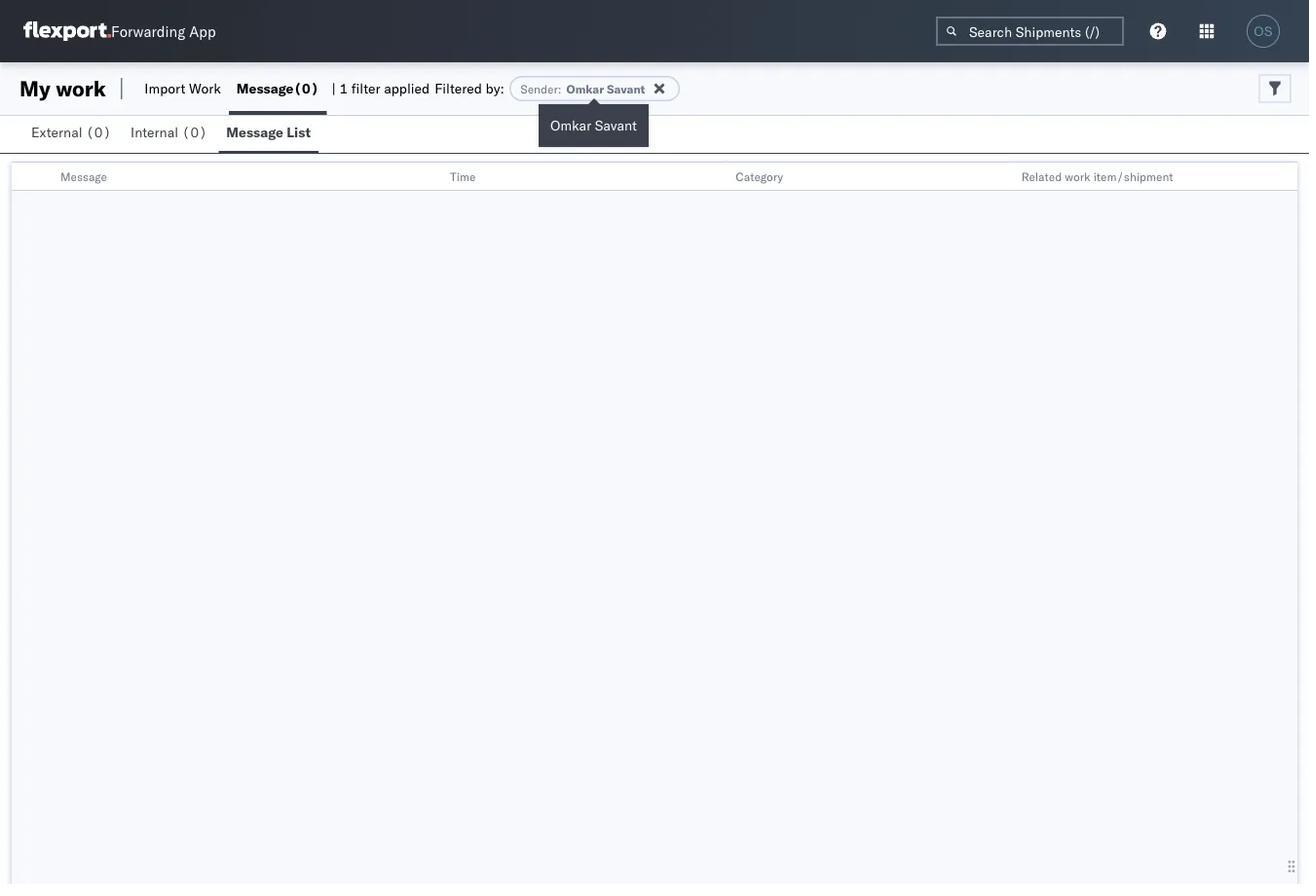 Task type: describe. For each thing, give the bounding box(es) containing it.
(0) for message (0)
[[294, 80, 319, 97]]

sender
[[521, 81, 558, 96]]

:
[[558, 81, 562, 96]]

omkar
[[567, 81, 604, 96]]

forwarding
[[111, 22, 185, 40]]

message list
[[226, 124, 311, 141]]

internal (0)
[[131, 124, 207, 141]]

message (0)
[[237, 80, 319, 97]]

related work item/shipment
[[1022, 169, 1174, 184]]

work for related
[[1065, 169, 1091, 184]]

import work button
[[137, 62, 229, 115]]

sender : omkar savant
[[521, 81, 645, 96]]

savant
[[607, 81, 645, 96]]

internal (0) button
[[123, 115, 219, 153]]

flexport. image
[[23, 21, 111, 41]]

os
[[1254, 24, 1273, 38]]

category
[[736, 169, 784, 184]]

internal
[[131, 124, 178, 141]]

import work
[[145, 80, 221, 97]]

filtered
[[435, 80, 482, 97]]

external (0) button
[[23, 115, 123, 153]]

time
[[450, 169, 476, 184]]



Task type: vqa. For each thing, say whether or not it's contained in the screenshot.
bottom Route
no



Task type: locate. For each thing, give the bounding box(es) containing it.
(0)
[[294, 80, 319, 97], [86, 124, 111, 141], [182, 124, 207, 141]]

| 1 filter applied filtered by:
[[332, 80, 505, 97]]

item/shipment
[[1094, 169, 1174, 184]]

1
[[340, 80, 348, 97]]

2 resize handle column header from the left
[[703, 163, 726, 192]]

message inside button
[[226, 124, 283, 141]]

2 vertical spatial message
[[60, 169, 107, 184]]

message
[[237, 80, 294, 97], [226, 124, 283, 141], [60, 169, 107, 184]]

0 horizontal spatial work
[[56, 75, 106, 102]]

message for (0)
[[237, 80, 294, 97]]

my
[[19, 75, 50, 102]]

message up message list at the left top
[[237, 80, 294, 97]]

external
[[31, 124, 82, 141]]

resize handle column header for related work item/shipment
[[1275, 163, 1298, 192]]

import
[[145, 80, 185, 97]]

work right 'related'
[[1065, 169, 1091, 184]]

by:
[[486, 80, 505, 97]]

(0) for external (0)
[[86, 124, 111, 141]]

work for my
[[56, 75, 106, 102]]

app
[[189, 22, 216, 40]]

(0) right internal
[[182, 124, 207, 141]]

message for list
[[226, 124, 283, 141]]

1 vertical spatial message
[[226, 124, 283, 141]]

resize handle column header for message
[[417, 163, 440, 192]]

filter
[[352, 80, 381, 97]]

os button
[[1241, 9, 1286, 54]]

my work
[[19, 75, 106, 102]]

message list button
[[219, 115, 319, 153]]

related
[[1022, 169, 1062, 184]]

|
[[332, 80, 336, 97]]

2 horizontal spatial (0)
[[294, 80, 319, 97]]

message left list
[[226, 124, 283, 141]]

(0) inside button
[[182, 124, 207, 141]]

0 vertical spatial message
[[237, 80, 294, 97]]

1 horizontal spatial (0)
[[182, 124, 207, 141]]

work
[[56, 75, 106, 102], [1065, 169, 1091, 184]]

4 resize handle column header from the left
[[1275, 163, 1298, 192]]

resize handle column header
[[417, 163, 440, 192], [703, 163, 726, 192], [989, 163, 1012, 192], [1275, 163, 1298, 192]]

applied
[[384, 80, 430, 97]]

resize handle column header for category
[[989, 163, 1012, 192]]

forwarding app
[[111, 22, 216, 40]]

1 vertical spatial work
[[1065, 169, 1091, 184]]

(0) right "external" at the left of the page
[[86, 124, 111, 141]]

(0) inside button
[[86, 124, 111, 141]]

0 horizontal spatial (0)
[[86, 124, 111, 141]]

1 resize handle column header from the left
[[417, 163, 440, 192]]

forwarding app link
[[23, 21, 216, 41]]

resize handle column header for time
[[703, 163, 726, 192]]

work up external (0)
[[56, 75, 106, 102]]

(0) left |
[[294, 80, 319, 97]]

0 vertical spatial work
[[56, 75, 106, 102]]

1 horizontal spatial work
[[1065, 169, 1091, 184]]

message down external (0) button
[[60, 169, 107, 184]]

(0) for internal (0)
[[182, 124, 207, 141]]

list
[[287, 124, 311, 141]]

3 resize handle column header from the left
[[989, 163, 1012, 192]]

external (0)
[[31, 124, 111, 141]]

work
[[189, 80, 221, 97]]

Search Shipments (/) text field
[[936, 17, 1124, 46]]



